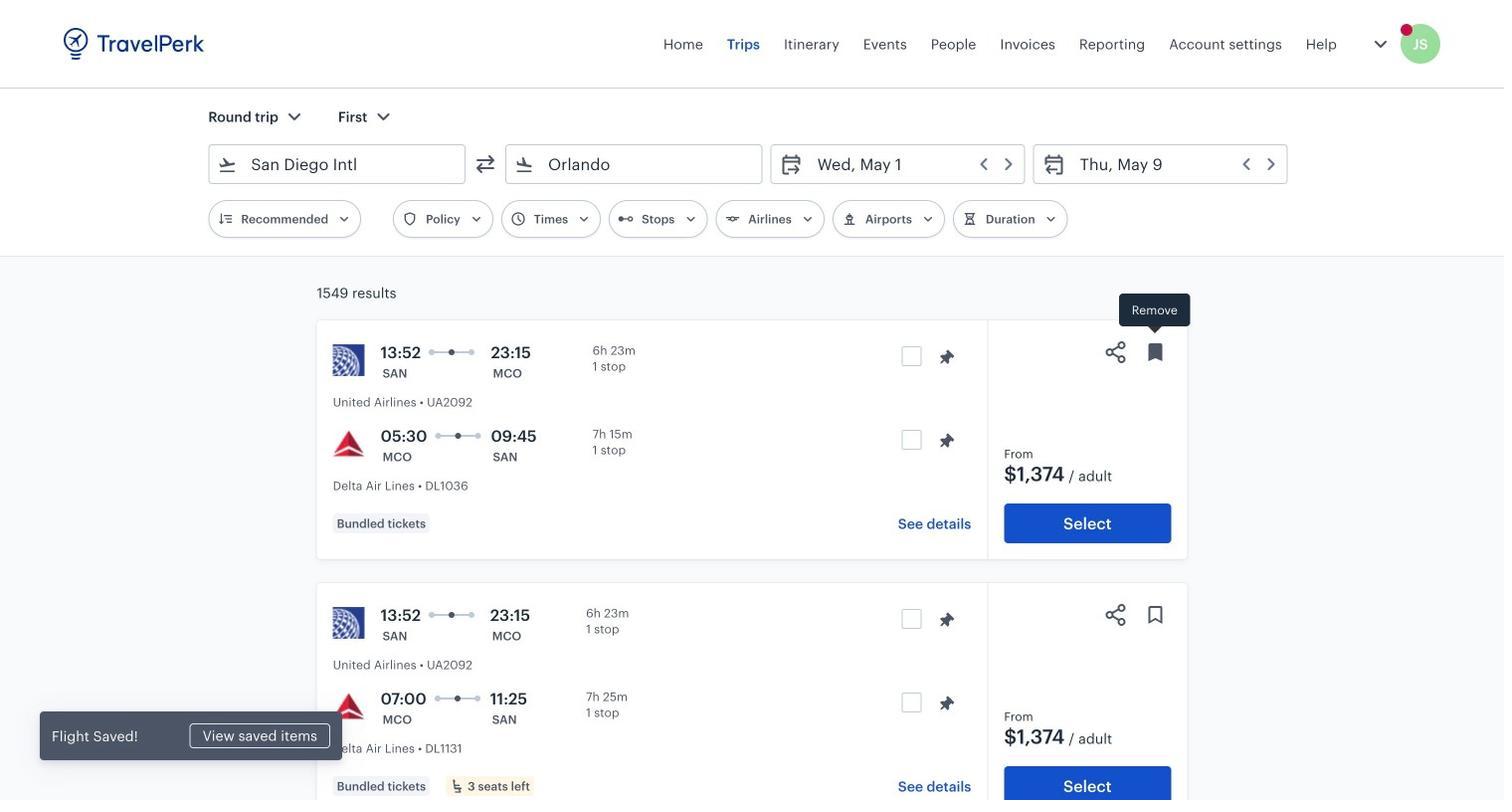 Task type: vqa. For each thing, say whether or not it's contained in the screenshot.
Add first traveler search field
no



Task type: describe. For each thing, give the bounding box(es) containing it.
From search field
[[237, 148, 439, 180]]

Return field
[[1067, 148, 1280, 180]]

united airlines image for 2nd delta air lines image from the top of the page
[[333, 607, 365, 639]]

united airlines image for 1st delta air lines image
[[333, 344, 365, 376]]

2 delta air lines image from the top
[[333, 691, 365, 723]]



Task type: locate. For each thing, give the bounding box(es) containing it.
delta air lines image
[[333, 428, 365, 460], [333, 691, 365, 723]]

0 vertical spatial delta air lines image
[[333, 428, 365, 460]]

1 vertical spatial delta air lines image
[[333, 691, 365, 723]]

tooltip
[[1120, 294, 1191, 336]]

1 vertical spatial united airlines image
[[333, 607, 365, 639]]

1 united airlines image from the top
[[333, 344, 365, 376]]

united airlines image
[[333, 344, 365, 376], [333, 607, 365, 639]]

Depart field
[[804, 148, 1017, 180]]

0 vertical spatial united airlines image
[[333, 344, 365, 376]]

1 delta air lines image from the top
[[333, 428, 365, 460]]

To search field
[[534, 148, 736, 180]]

2 united airlines image from the top
[[333, 607, 365, 639]]



